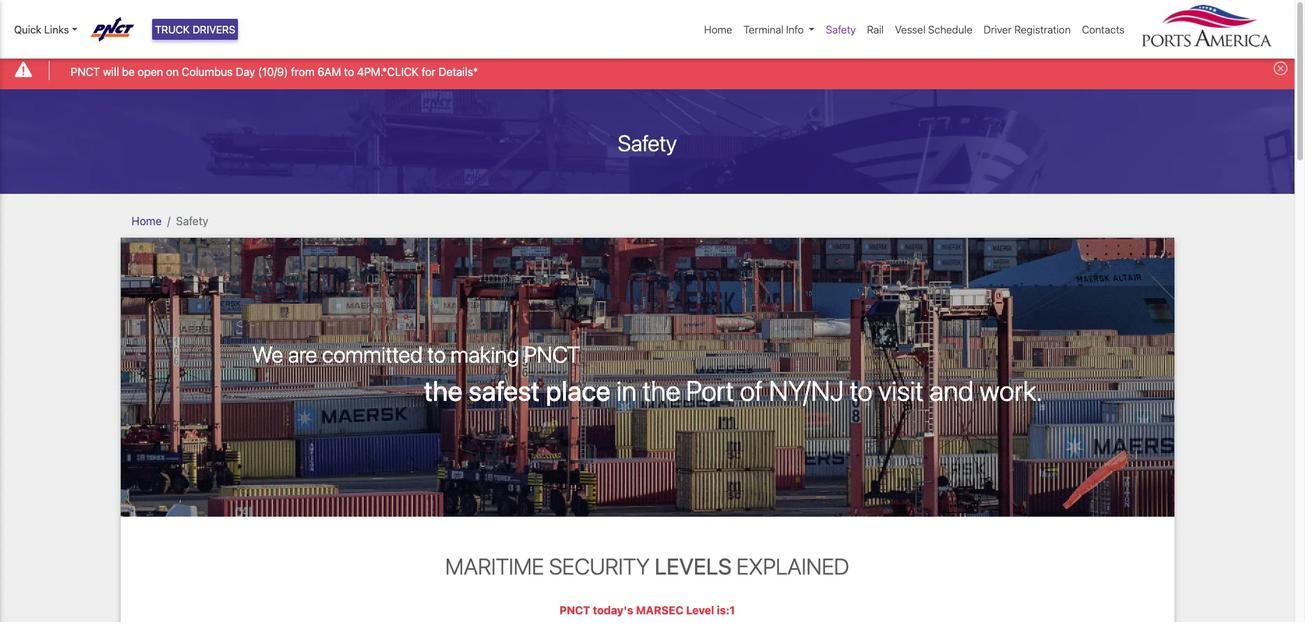 Task type: locate. For each thing, give the bounding box(es) containing it.
home link
[[699, 16, 738, 43], [132, 215, 162, 227]]

pnct will be open on columbus day (10/9) from 6am to 4pm.*click for details* link
[[71, 63, 478, 80]]

0 horizontal spatial home link
[[132, 215, 162, 227]]

home
[[704, 23, 732, 36], [132, 215, 162, 227]]

vessel
[[895, 23, 926, 36]]

2 vertical spatial pnct
[[560, 604, 590, 617]]

1 vertical spatial pnct
[[524, 342, 580, 368]]

the down making
[[424, 374, 463, 407]]

0 vertical spatial to
[[344, 65, 354, 78]]

0 horizontal spatial safety
[[176, 215, 208, 227]]

to
[[344, 65, 354, 78], [428, 342, 446, 368], [850, 374, 873, 407]]

pnct inside we are committed to making pnct the safest place in the port of ny/nj to visit and work.
[[524, 342, 580, 368]]

the
[[424, 374, 463, 407], [643, 374, 680, 407]]

1 horizontal spatial home link
[[699, 16, 738, 43]]

open
[[138, 65, 163, 78]]

committed
[[322, 342, 423, 368]]

pnct
[[71, 65, 100, 78], [524, 342, 580, 368], [560, 604, 590, 617]]

0 vertical spatial pnct
[[71, 65, 100, 78]]

from
[[291, 65, 315, 78]]

2 the from the left
[[643, 374, 680, 407]]

level
[[686, 604, 714, 617]]

pnct left will
[[71, 65, 100, 78]]

contacts link
[[1077, 16, 1130, 43]]

0 horizontal spatial home
[[132, 215, 162, 227]]

1 vertical spatial safety
[[618, 130, 677, 156]]

0 vertical spatial safety
[[826, 23, 856, 36]]

vessel schedule
[[895, 23, 973, 36]]

maritime security levels explained
[[445, 553, 849, 580]]

pnct today's marsec level is:1
[[560, 604, 735, 617]]

pnct up place
[[524, 342, 580, 368]]

pnct inside alert
[[71, 65, 100, 78]]

safety
[[826, 23, 856, 36], [618, 130, 677, 156], [176, 215, 208, 227]]

to left visit
[[850, 374, 873, 407]]

pnct left today's
[[560, 604, 590, 617]]

1 vertical spatial home
[[132, 215, 162, 227]]

0 vertical spatial home link
[[699, 16, 738, 43]]

the right in
[[643, 374, 680, 407]]

we are committed to making pnct the safest place in the port of ny/nj to visit and work.
[[252, 342, 1043, 407]]

truck drivers
[[155, 23, 235, 36]]

1 horizontal spatial to
[[428, 342, 446, 368]]

for
[[422, 65, 436, 78]]

rail
[[867, 23, 884, 36]]

driver registration link
[[978, 16, 1077, 43]]

info
[[786, 23, 804, 36]]

1 horizontal spatial safety
[[618, 130, 677, 156]]

1 vertical spatial home link
[[132, 215, 162, 227]]

in
[[617, 374, 637, 407]]

to right 6am
[[344, 65, 354, 78]]

0 vertical spatial home
[[704, 23, 732, 36]]

to inside pnct will be open on columbus day (10/9) from 6am to 4pm.*click for details* link
[[344, 65, 354, 78]]

to left making
[[428, 342, 446, 368]]

driver
[[984, 23, 1012, 36]]

2 horizontal spatial safety
[[826, 23, 856, 36]]

truck drivers link
[[152, 19, 238, 40]]

terminal info
[[744, 23, 804, 36]]

0 horizontal spatial the
[[424, 374, 463, 407]]

terminal info link
[[738, 16, 820, 43]]

be
[[122, 65, 135, 78]]

levels
[[655, 553, 732, 580]]

quick links link
[[14, 22, 77, 37]]

maritime
[[445, 553, 544, 580]]

terminal
[[744, 23, 784, 36]]

links
[[44, 23, 69, 36]]

1 horizontal spatial the
[[643, 374, 680, 407]]

(10/9)
[[258, 65, 288, 78]]

1 vertical spatial to
[[428, 342, 446, 368]]

0 horizontal spatial to
[[344, 65, 354, 78]]

quick links
[[14, 23, 69, 36]]

columbus
[[182, 65, 233, 78]]

rail link
[[862, 16, 889, 43]]

2 vertical spatial to
[[850, 374, 873, 407]]

registration
[[1015, 23, 1071, 36]]

security
[[549, 553, 650, 580]]

pnct will be open on columbus day (10/9) from 6am to 4pm.*click for details* alert
[[0, 51, 1295, 89]]



Task type: vqa. For each thing, say whether or not it's contained in the screenshot.
NY/NJ
yes



Task type: describe. For each thing, give the bounding box(es) containing it.
making
[[451, 342, 519, 368]]

ny/nj
[[769, 374, 844, 407]]

details*
[[439, 65, 478, 78]]

1 the from the left
[[424, 374, 463, 407]]

pnct for pnct today's marsec level is:1
[[560, 604, 590, 617]]

driver registration
[[984, 23, 1071, 36]]

of
[[740, 374, 763, 407]]

on
[[166, 65, 179, 78]]

4pm.*click
[[357, 65, 419, 78]]

quick
[[14, 23, 41, 36]]

marsec
[[636, 604, 684, 617]]

will
[[103, 65, 119, 78]]

truck
[[155, 23, 190, 36]]

pnct for pnct will be open on columbus day (10/9) from 6am to 4pm.*click for details*
[[71, 65, 100, 78]]

place
[[546, 374, 611, 407]]

pnct will be open on columbus day (10/9) from 6am to 4pm.*click for details*
[[71, 65, 478, 78]]

we
[[252, 342, 283, 368]]

contacts
[[1082, 23, 1125, 36]]

schedule
[[928, 23, 973, 36]]

close image
[[1274, 62, 1288, 76]]

2 vertical spatial safety
[[176, 215, 208, 227]]

2 horizontal spatial to
[[850, 374, 873, 407]]

explained
[[737, 553, 849, 580]]

port
[[686, 374, 734, 407]]

safety inside safety link
[[826, 23, 856, 36]]

vessel schedule link
[[889, 16, 978, 43]]

and
[[930, 374, 974, 407]]

day
[[236, 65, 255, 78]]

work.
[[980, 374, 1043, 407]]

today's
[[593, 604, 633, 617]]

drivers
[[193, 23, 235, 36]]

6am
[[317, 65, 341, 78]]

safest
[[469, 374, 540, 407]]

visit
[[879, 374, 924, 407]]

1 horizontal spatial home
[[704, 23, 732, 36]]

is:1
[[717, 604, 735, 617]]

are
[[288, 342, 317, 368]]

safety link
[[820, 16, 862, 43]]



